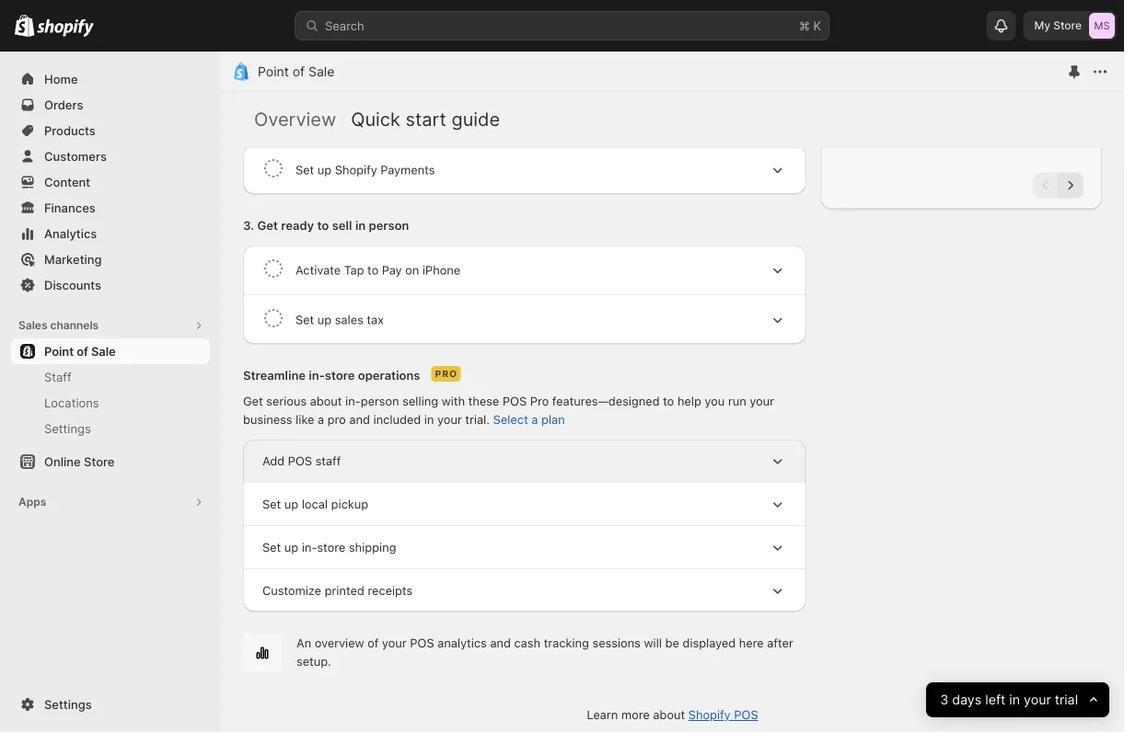 Task type: locate. For each thing, give the bounding box(es) containing it.
guide
[[452, 108, 500, 131]]

1 vertical spatial store
[[84, 455, 115, 469]]

0 vertical spatial point of sale link
[[258, 64, 335, 80]]

point right icon for point of sale
[[258, 64, 289, 80]]

1 settings link from the top
[[11, 416, 210, 442]]

point of sale up overview
[[258, 64, 335, 80]]

0 vertical spatial settings link
[[11, 416, 210, 442]]

store inside button
[[84, 455, 115, 469]]

0 horizontal spatial shopify image
[[15, 14, 34, 37]]

1 horizontal spatial shopify image
[[37, 19, 94, 37]]

1 vertical spatial point of sale
[[44, 344, 116, 359]]

content
[[44, 175, 90, 189]]

store
[[1054, 19, 1082, 32], [84, 455, 115, 469]]

quick start guide
[[351, 108, 500, 131]]

0 horizontal spatial of
[[77, 344, 88, 359]]

store for online store
[[84, 455, 115, 469]]

point of sale link down channels
[[11, 339, 210, 365]]

⌘ k
[[799, 18, 821, 33]]

1 vertical spatial settings
[[44, 698, 92, 712]]

finances link
[[11, 195, 210, 221]]

1 vertical spatial point
[[44, 344, 74, 359]]

point down sales channels
[[44, 344, 74, 359]]

settings link
[[11, 416, 210, 442], [11, 692, 210, 718]]

home link
[[11, 66, 210, 92]]

2 settings link from the top
[[11, 692, 210, 718]]

of up overview
[[293, 64, 305, 80]]

0 vertical spatial store
[[1054, 19, 1082, 32]]

of
[[293, 64, 305, 80], [77, 344, 88, 359]]

start
[[406, 108, 446, 131]]

1 horizontal spatial sale
[[308, 64, 335, 80]]

0 horizontal spatial point of sale
[[44, 344, 116, 359]]

sale down search
[[308, 64, 335, 80]]

analytics
[[44, 227, 97, 241]]

0 vertical spatial settings
[[44, 422, 91, 436]]

point of sale down channels
[[44, 344, 116, 359]]

1 vertical spatial sale
[[91, 344, 116, 359]]

0 vertical spatial point
[[258, 64, 289, 80]]

0 horizontal spatial sale
[[91, 344, 116, 359]]

locations link
[[11, 390, 210, 416]]

0 horizontal spatial point
[[44, 344, 74, 359]]

your
[[1024, 693, 1051, 709]]

products link
[[11, 118, 210, 144]]

content link
[[11, 169, 210, 195]]

1 horizontal spatial store
[[1054, 19, 1082, 32]]

k
[[814, 18, 821, 33]]

1 horizontal spatial of
[[293, 64, 305, 80]]

sale down sales channels "button"
[[91, 344, 116, 359]]

sales
[[18, 319, 47, 332]]

0 vertical spatial of
[[293, 64, 305, 80]]

icon for point of sale image
[[232, 63, 250, 81]]

0 vertical spatial sale
[[308, 64, 335, 80]]

store right my
[[1054, 19, 1082, 32]]

point of sale link
[[258, 64, 335, 80], [11, 339, 210, 365]]

locations
[[44, 396, 99, 410]]

1 vertical spatial point of sale link
[[11, 339, 210, 365]]

search
[[325, 18, 364, 33]]

of down channels
[[77, 344, 88, 359]]

shopify image
[[15, 14, 34, 37], [37, 19, 94, 37]]

store for my store
[[1054, 19, 1082, 32]]

settings
[[44, 422, 91, 436], [44, 698, 92, 712]]

point
[[258, 64, 289, 80], [44, 344, 74, 359]]

point of sale
[[258, 64, 335, 80], [44, 344, 116, 359]]

3 days left in your trial button
[[926, 683, 1110, 718]]

orders link
[[11, 92, 210, 118]]

discounts link
[[11, 273, 210, 298]]

3
[[940, 693, 948, 709]]

sale
[[308, 64, 335, 80], [91, 344, 116, 359]]

1 vertical spatial of
[[77, 344, 88, 359]]

3 days left in your trial
[[940, 693, 1078, 709]]

point of sale link up overview
[[258, 64, 335, 80]]

marketing
[[44, 252, 102, 267]]

⌘
[[799, 18, 810, 33]]

1 vertical spatial settings link
[[11, 692, 210, 718]]

store right online
[[84, 455, 115, 469]]

trial
[[1055, 693, 1078, 709]]

overview button
[[254, 108, 336, 131]]

left
[[985, 693, 1006, 709]]

1 horizontal spatial point of sale
[[258, 64, 335, 80]]

0 horizontal spatial store
[[84, 455, 115, 469]]



Task type: describe. For each thing, give the bounding box(es) containing it.
0 horizontal spatial point of sale link
[[11, 339, 210, 365]]

customers link
[[11, 144, 210, 169]]

in
[[1009, 693, 1020, 709]]

products
[[44, 123, 96, 138]]

staff link
[[11, 365, 210, 390]]

my
[[1034, 19, 1051, 32]]

online
[[44, 455, 81, 469]]

orders
[[44, 98, 83, 112]]

staff
[[44, 370, 72, 384]]

online store link
[[11, 449, 210, 475]]

sale inside point of sale link
[[91, 344, 116, 359]]

discounts
[[44, 278, 101, 292]]

home
[[44, 72, 78, 86]]

1 horizontal spatial point
[[258, 64, 289, 80]]

0 vertical spatial point of sale
[[258, 64, 335, 80]]

marketing link
[[11, 247, 210, 273]]

1 settings from the top
[[44, 422, 91, 436]]

my store
[[1034, 19, 1082, 32]]

finances
[[44, 201, 96, 215]]

my store image
[[1089, 13, 1115, 39]]

customers
[[44, 149, 107, 163]]

online store button
[[0, 449, 221, 475]]

sales channels
[[18, 319, 99, 332]]

overview
[[254, 108, 336, 131]]

apps button
[[11, 490, 210, 516]]

analytics link
[[11, 221, 210, 247]]

1 horizontal spatial point of sale link
[[258, 64, 335, 80]]

apps
[[18, 496, 46, 509]]

sales channels button
[[11, 313, 210, 339]]

online store
[[44, 455, 115, 469]]

days
[[952, 693, 982, 709]]

2 settings from the top
[[44, 698, 92, 712]]

quick
[[351, 108, 400, 131]]

channels
[[50, 319, 99, 332]]



Task type: vqa. For each thing, say whether or not it's contained in the screenshot.
Locations
yes



